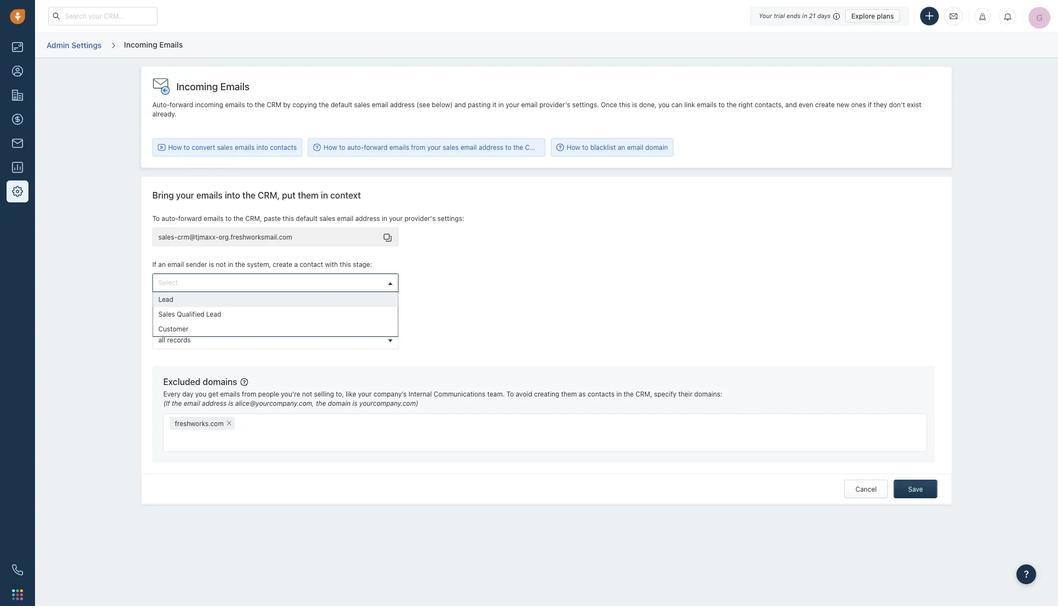 Task type: vqa. For each thing, say whether or not it's contained in the screenshot.
they
yes



Task type: locate. For each thing, give the bounding box(es) containing it.
how to convert sales emails into contacts
[[168, 143, 297, 151]]

0 vertical spatial sender
[[186, 261, 207, 268]]

1 horizontal spatial default
[[331, 101, 352, 109]]

1 if from the top
[[152, 261, 156, 268]]

them right put
[[298, 190, 319, 200]]

1 horizontal spatial auto-
[[347, 143, 364, 151]]

settings
[[71, 40, 102, 49]]

2 how from the left
[[324, 143, 337, 151]]

copying
[[293, 101, 317, 109]]

sales qualified lead
[[158, 311, 221, 318]]

bring your emails into the crm, put them in context
[[152, 190, 361, 200]]

all records
[[158, 336, 191, 343]]

crm,
[[258, 190, 280, 200], [245, 215, 262, 222], [238, 318, 255, 325], [636, 390, 652, 398]]

1 vertical spatial if
[[152, 318, 156, 325]]

1 horizontal spatial emails
[[220, 80, 250, 92]]

not right you're
[[302, 390, 312, 398]]

address down get
[[202, 400, 227, 407]]

from down '(see'
[[411, 143, 425, 151]]

incoming down search your crm... text field
[[124, 40, 157, 49]]

contacts,
[[755, 101, 784, 109]]

to
[[152, 215, 160, 222], [507, 390, 514, 398]]

1 vertical spatial auto-
[[162, 215, 178, 222]]

emails
[[159, 40, 183, 49], [220, 80, 250, 92]]

provider's
[[405, 215, 436, 222]]

0 vertical spatial link
[[684, 101, 695, 109]]

avoid
[[516, 390, 532, 398]]

is up "×" button
[[228, 400, 233, 407]]

1 how from the left
[[168, 143, 182, 151]]

to auto-forward emails to the crm, paste this default sales email address in your provider's settings:
[[152, 215, 464, 222]]

domain down to,
[[328, 400, 351, 407]]

1 horizontal spatial crm
[[525, 143, 540, 151]]

you down excluded domains
[[195, 390, 206, 398]]

already.
[[152, 110, 176, 118]]

link right can
[[684, 101, 695, 109]]

lead right qualified
[[206, 311, 221, 318]]

1 vertical spatial you
[[195, 390, 206, 398]]

1 vertical spatial domain
[[328, 400, 351, 407]]

lead option
[[153, 292, 398, 307]]

to left right
[[719, 101, 725, 109]]

0 vertical spatial them
[[298, 190, 319, 200]]

1 vertical spatial create
[[273, 261, 292, 268]]

convert
[[192, 143, 215, 151]]

the right (if
[[172, 400, 182, 407]]

to left by
[[247, 101, 253, 109]]

from inside every day you get emails from people you're not selling to, like your company's internal communications team. to avoid creating them as contacts in the crm, specify their domains: (if the email address is alice@yourcompany.com, the domain is yourcompany.com)
[[242, 390, 256, 398]]

1 horizontal spatial link
[[684, 101, 695, 109]]

1 horizontal spatial contacts
[[588, 390, 615, 398]]

0 vertical spatial this
[[619, 101, 630, 109]]

1 vertical spatial contacts
[[588, 390, 615, 398]]

not down sales-crm@tjmaxx-org.freshworksmail.com
[[216, 261, 226, 268]]

incoming emails
[[124, 40, 183, 49], [176, 80, 250, 92]]

0 vertical spatial incoming emails
[[124, 40, 183, 49]]

paste
[[264, 215, 281, 222]]

create left "a"
[[273, 261, 292, 268]]

1 vertical spatial from
[[242, 390, 256, 398]]

explore
[[851, 12, 875, 20]]

yourcompany.com)
[[359, 400, 418, 407]]

2 horizontal spatial this
[[619, 101, 630, 109]]

1 horizontal spatial how
[[324, 143, 337, 151]]

in inside 'auto-forward incoming emails to the crm by copying the default sales email address (see below) and pasting it in your email provider's settings. once this is done, you can link emails to the right contacts, and even create new ones if they don't exist already.'
[[498, 101, 504, 109]]

0 horizontal spatial and
[[455, 101, 466, 109]]

in right 'as'
[[616, 390, 622, 398]]

how to blacklist an email domain
[[567, 143, 668, 151]]

default right "copying"
[[331, 101, 352, 109]]

your
[[759, 12, 772, 19]]

put
[[282, 190, 296, 200]]

sales
[[158, 311, 175, 318]]

crm, up 'org.freshworksmail.com'
[[245, 215, 262, 222]]

1 horizontal spatial lead
[[206, 311, 221, 318]]

1 horizontal spatial this
[[340, 261, 351, 268]]

from for your
[[411, 143, 425, 151]]

1 horizontal spatial an
[[618, 143, 625, 151]]

1 vertical spatial an
[[158, 261, 166, 268]]

into
[[256, 143, 268, 151], [225, 190, 240, 200]]

0 vertical spatial lead
[[158, 296, 173, 303]]

to left convert
[[184, 143, 190, 151]]

1 horizontal spatial domain
[[645, 143, 668, 151]]

sender down crm@tjmaxx-
[[186, 261, 207, 268]]

plans
[[877, 12, 894, 20]]

0 vertical spatial from
[[411, 143, 425, 151]]

2 if from the top
[[152, 318, 156, 325]]

is left done,
[[632, 101, 637, 109]]

to left "blacklist"
[[582, 143, 588, 151]]

can
[[671, 101, 683, 109]]

0 horizontal spatial from
[[242, 390, 256, 398]]

and left even
[[785, 101, 797, 109]]

from for people
[[242, 390, 256, 398]]

to up all records button
[[288, 318, 294, 325]]

0 horizontal spatial link
[[257, 318, 268, 325]]

selling
[[314, 390, 334, 398]]

default right paste
[[296, 215, 317, 222]]

your inside 'auto-forward incoming emails to the crm by copying the default sales email address (see below) and pasting it in your email provider's settings. once this is done, you can link emails to the right contacts, and even create new ones if they don't exist already.'
[[506, 101, 519, 109]]

email down context
[[337, 215, 353, 222]]

0 horizontal spatial this
[[283, 215, 294, 222]]

0 vertical spatial auto-
[[347, 143, 364, 151]]

address left '(see'
[[390, 101, 415, 109]]

auto- up sales-
[[162, 215, 178, 222]]

how
[[168, 143, 182, 151], [324, 143, 337, 151], [567, 143, 580, 151]]

0 horizontal spatial contacts
[[270, 143, 297, 151]]

1 vertical spatial not
[[302, 390, 312, 398]]

(if
[[163, 400, 170, 407]]

contacts right 'as'
[[588, 390, 615, 398]]

if an email sender is not in the system, create a contact with this stage:
[[152, 261, 372, 268]]

crm
[[267, 101, 281, 109], [525, 143, 540, 151]]

create left new
[[815, 101, 835, 109]]

sender up records
[[177, 318, 198, 325]]

2 vertical spatial forward
[[178, 215, 202, 222]]

0 vertical spatial you
[[658, 101, 670, 109]]

you're
[[281, 390, 300, 398]]

the up sales-crm@tjmaxx-org.freshworksmail.com
[[233, 215, 243, 222]]

people
[[258, 390, 279, 398]]

1 vertical spatial link
[[257, 318, 268, 325]]

1 horizontal spatial from
[[411, 143, 425, 151]]

email down day
[[184, 400, 200, 407]]

auto- up context
[[347, 143, 364, 151]]

your right bring
[[176, 190, 194, 200]]

sales
[[354, 101, 370, 109], [217, 143, 233, 151], [443, 143, 459, 151], [319, 215, 335, 222]]

0 vertical spatial crm
[[267, 101, 281, 109]]

0 horizontal spatial default
[[296, 215, 317, 222]]

crm, left specify
[[636, 390, 652, 398]]

address inside 'auto-forward incoming emails to the crm by copying the default sales email address (see below) and pasting it in your email provider's settings. once this is done, you can link emails to the right contacts, and even create new ones if they don't exist already.'
[[390, 101, 415, 109]]

1 horizontal spatial you
[[658, 101, 670, 109]]

how to blacklist an email domain link
[[556, 143, 668, 152]]

system,
[[247, 261, 271, 268]]

into up bring your emails into the crm, put them in context
[[256, 143, 268, 151]]

link up all records button
[[257, 318, 268, 325]]

1 vertical spatial them
[[561, 390, 577, 398]]

email left provider's
[[521, 101, 538, 109]]

0 horizontal spatial emails
[[159, 40, 183, 49]]

list box containing lead
[[153, 292, 398, 337]]

domain inside every day you get emails from people you're not selling to, like your company's internal communications team. to avoid creating them as contacts in the crm, specify their domains: (if the email address is alice@yourcompany.com, the domain is yourcompany.com)
[[328, 400, 351, 407]]

1 vertical spatial to
[[507, 390, 514, 398]]

the down 'auto-forward incoming emails to the crm by copying the default sales email address (see below) and pasting it in your email provider's settings. once this is done, you can link emails to the right contacts, and even create new ones if they don't exist already.'
[[513, 143, 523, 151]]

in right it
[[498, 101, 504, 109]]

get
[[208, 390, 218, 398]]

0 vertical spatial forward
[[170, 101, 193, 109]]

1 vertical spatial sender
[[177, 318, 198, 325]]

0 horizontal spatial you
[[195, 390, 206, 398]]

domains:
[[694, 390, 722, 398]]

0 horizontal spatial into
[[225, 190, 240, 200]]

this right the "once"
[[619, 101, 630, 109]]

in inside every day you get emails from people you're not selling to, like your company's internal communications team. to avoid creating them as contacts in the crm, specify their domains: (if the email address is alice@yourcompany.com, the domain is yourcompany.com)
[[616, 390, 622, 398]]

email inside every day you get emails from people you're not selling to, like your company's internal communications team. to avoid creating them as contacts in the crm, specify their domains: (if the email address is alice@yourcompany.com, the domain is yourcompany.com)
[[184, 400, 200, 407]]

incoming up incoming
[[176, 80, 218, 92]]

0 vertical spatial create
[[815, 101, 835, 109]]

contacts inside every day you get emails from people you're not selling to, like your company's internal communications team. to avoid creating them as contacts in the crm, specify their domains: (if the email address is alice@yourcompany.com, the domain is yourcompany.com)
[[588, 390, 615, 398]]

contacts
[[270, 143, 297, 151], [588, 390, 615, 398]]

how left convert
[[168, 143, 182, 151]]

1 horizontal spatial create
[[815, 101, 835, 109]]

an
[[618, 143, 625, 151], [158, 261, 166, 268]]

ends
[[787, 12, 801, 19]]

create
[[815, 101, 835, 109], [273, 261, 292, 268]]

0 vertical spatial if
[[152, 261, 156, 268]]

admin
[[47, 40, 69, 49]]

customer option
[[153, 322, 398, 337]]

0 horizontal spatial create
[[273, 261, 292, 268]]

0 horizontal spatial how
[[168, 143, 182, 151]]

how left "blacklist"
[[567, 143, 580, 151]]

by
[[283, 101, 291, 109]]

the left specify
[[624, 390, 634, 398]]

2 vertical spatial this
[[340, 261, 351, 268]]

the left put
[[242, 190, 256, 200]]

the left right
[[727, 101, 737, 109]]

from down click to learn how to exclude email domains image
[[242, 390, 256, 398]]

your down below)
[[427, 143, 441, 151]]

0 horizontal spatial auto-
[[162, 215, 178, 222]]

1 vertical spatial crm
[[525, 143, 540, 151]]

to
[[247, 101, 253, 109], [719, 101, 725, 109], [184, 143, 190, 151], [339, 143, 345, 151], [505, 143, 511, 151], [582, 143, 588, 151], [225, 215, 232, 222], [288, 318, 294, 325]]

None search field
[[235, 417, 248, 430]]

an right "blacklist"
[[618, 143, 625, 151]]

in right the "already"
[[231, 318, 237, 325]]

this
[[619, 101, 630, 109], [283, 215, 294, 222], [340, 261, 351, 268]]

to up sales-crm@tjmaxx-org.freshworksmail.com
[[225, 215, 232, 222]]

bring
[[152, 190, 174, 200]]

to left avoid
[[507, 390, 514, 398]]

address inside every day you get emails from people you're not selling to, like your company's internal communications team. to avoid creating them as contacts in the crm, specify their domains: (if the email address is alice@yourcompany.com, the domain is yourcompany.com)
[[202, 400, 227, 407]]

select
[[158, 279, 178, 287]]

email up 'all'
[[158, 318, 175, 325]]

and right below)
[[455, 101, 466, 109]]

0 horizontal spatial crm
[[267, 101, 281, 109]]

crm left by
[[267, 101, 281, 109]]

how up context
[[324, 143, 337, 151]]

0 horizontal spatial them
[[298, 190, 319, 200]]

1 horizontal spatial incoming
[[176, 80, 218, 92]]

your right like
[[358, 390, 372, 398]]

1 horizontal spatial into
[[256, 143, 268, 151]]

them left 'as'
[[561, 390, 577, 398]]

0 horizontal spatial domain
[[328, 400, 351, 407]]

is down crm@tjmaxx-
[[209, 261, 214, 268]]

auto-
[[347, 143, 364, 151], [162, 215, 178, 222]]

1 horizontal spatial to
[[507, 390, 514, 398]]

in left 21
[[802, 12, 807, 19]]

1 vertical spatial forward
[[364, 143, 388, 151]]

the left by
[[255, 101, 265, 109]]

this right paste
[[283, 215, 294, 222]]

them inside every day you get emails from people you're not selling to, like your company's internal communications team. to avoid creating them as contacts in the crm, specify their domains: (if the email address is alice@yourcompany.com, the domain is yourcompany.com)
[[561, 390, 577, 398]]

the down selling
[[316, 400, 326, 407]]

is inside 'auto-forward incoming emails to the crm by copying the default sales email address (see below) and pasting it in your email provider's settings. once this is done, you can link emails to the right contacts, and even create new ones if they don't exist already.'
[[632, 101, 637, 109]]

how for how to blacklist an email domain
[[567, 143, 580, 151]]

domain
[[645, 143, 668, 151], [328, 400, 351, 407]]

incoming
[[124, 40, 157, 49], [176, 80, 218, 92]]

2 horizontal spatial how
[[567, 143, 580, 151]]

this right with
[[340, 261, 351, 268]]

0 horizontal spatial to
[[152, 215, 160, 222]]

records
[[167, 336, 191, 343]]

0 vertical spatial not
[[216, 261, 226, 268]]

your right it
[[506, 101, 519, 109]]

domain down done,
[[645, 143, 668, 151]]

with
[[325, 261, 338, 268]]

link
[[684, 101, 695, 109], [257, 318, 268, 325]]

alice@yourcompany.com,
[[235, 400, 314, 407]]

1 vertical spatial emails
[[220, 80, 250, 92]]

1 horizontal spatial and
[[785, 101, 797, 109]]

crm down 'auto-forward incoming emails to the crm by copying the default sales email address (see below) and pasting it in your email provider's settings. once this is done, you can link emails to the right contacts, and even create new ones if they don't exist already.'
[[525, 143, 540, 151]]

settings:
[[437, 215, 464, 222]]

address down it
[[479, 143, 503, 151]]

in
[[802, 12, 807, 19], [498, 101, 504, 109], [321, 190, 328, 200], [382, 215, 387, 222], [228, 261, 233, 268], [231, 318, 237, 325], [616, 390, 622, 398]]

crm, right the "already"
[[238, 318, 255, 325]]

in down sales-crm@tjmaxx-org.freshworksmail.com
[[228, 261, 233, 268]]

1 vertical spatial lead
[[206, 311, 221, 318]]

you left can
[[658, 101, 670, 109]]

0 horizontal spatial incoming
[[124, 40, 157, 49]]

list box
[[153, 292, 398, 337]]

2 and from the left
[[785, 101, 797, 109]]

your left provider's
[[389, 215, 403, 222]]

cancel button
[[844, 480, 888, 499]]

to up sales-
[[152, 215, 160, 222]]

an up select
[[158, 261, 166, 268]]

1 vertical spatial incoming
[[176, 80, 218, 92]]

address down context
[[355, 215, 380, 222]]

0 vertical spatial domain
[[645, 143, 668, 151]]

from
[[411, 143, 425, 151], [242, 390, 256, 398]]

1 horizontal spatial not
[[302, 390, 312, 398]]

them
[[298, 190, 319, 200], [561, 390, 577, 398]]

0 vertical spatial default
[[331, 101, 352, 109]]

contacts down by
[[270, 143, 297, 151]]

into up sales-crm@tjmaxx-org.freshworksmail.com
[[225, 190, 240, 200]]

lead up sales at the left bottom of the page
[[158, 296, 173, 303]]

your inside how to auto-forward emails from your sales email address to the crm link
[[427, 143, 441, 151]]

domain inside how to blacklist an email domain link
[[645, 143, 668, 151]]

not
[[216, 261, 226, 268], [302, 390, 312, 398]]

address
[[390, 101, 415, 109], [479, 143, 503, 151], [355, 215, 380, 222], [202, 400, 227, 407]]

1 horizontal spatial them
[[561, 390, 577, 398]]

3 how from the left
[[567, 143, 580, 151]]

1 vertical spatial into
[[225, 190, 240, 200]]



Task type: describe. For each thing, give the bounding box(es) containing it.
crm@tjmaxx-
[[177, 233, 219, 241]]

email image
[[950, 12, 958, 21]]

excluded domains
[[163, 377, 237, 387]]

freshworks.com
[[175, 420, 224, 427]]

default inside 'auto-forward incoming emails to the crm by copying the default sales email address (see below) and pasting it in your email provider's settings. once this is done, you can link emails to the right contacts, and even create new ones if they don't exist already.'
[[331, 101, 352, 109]]

settings.
[[572, 101, 599, 109]]

phone element
[[7, 559, 28, 581]]

communications
[[434, 390, 486, 398]]

new
[[837, 101, 849, 109]]

blacklist
[[590, 143, 616, 151]]

domains
[[203, 377, 237, 387]]

1 vertical spatial incoming emails
[[176, 80, 250, 92]]

below)
[[432, 101, 453, 109]]

sales-
[[158, 233, 177, 241]]

freshworks switcher image
[[12, 589, 23, 600]]

select button
[[152, 274, 399, 292]]

the left system,
[[235, 261, 245, 268]]

a
[[294, 261, 298, 268]]

in left provider's
[[382, 215, 387, 222]]

it
[[493, 101, 497, 109]]

don't
[[889, 101, 905, 109]]

admin settings link
[[46, 37, 102, 54]]

all records button
[[152, 331, 399, 349]]

pasting
[[468, 101, 491, 109]]

even
[[799, 101, 813, 109]]

crm inside 'auto-forward incoming emails to the crm by copying the default sales email address (see below) and pasting it in your email provider's settings. once this is done, you can link emails to the right contacts, and even create new ones if they don't exist already.'
[[267, 101, 281, 109]]

to inside every day you get emails from people you're not selling to, like your company's internal communications team. to avoid creating them as contacts in the crm, specify their domains: (if the email address is alice@yourcompany.com, the domain is yourcompany.com)
[[507, 390, 514, 398]]

org.freshworksmail.com
[[219, 233, 292, 241]]

auto-forward incoming emails to the crm by copying the default sales email address (see below) and pasting it in your email provider's settings. once this is done, you can link emails to the right contacts, and even create new ones if they don't exist already.
[[152, 101, 922, 118]]

every
[[163, 390, 180, 398]]

Search your CRM... text field
[[48, 7, 158, 25]]

crm, left put
[[258, 190, 280, 200]]

not inside every day you get emails from people you're not selling to, like your company's internal communications team. to avoid creating them as contacts in the crm, specify their domains: (if the email address is alice@yourcompany.com, the domain is yourcompany.com)
[[302, 390, 312, 398]]

all
[[158, 336, 165, 343]]

you inside 'auto-forward incoming emails to the crm by copying the default sales email address (see below) and pasting it in your email provider's settings. once this is done, you can link emails to the right contacts, and even create new ones if they don't exist already.'
[[658, 101, 670, 109]]

like
[[346, 390, 356, 398]]

email left '(see'
[[372, 101, 388, 109]]

0 vertical spatial to
[[152, 215, 160, 222]]

0 vertical spatial into
[[256, 143, 268, 151]]

days
[[817, 12, 831, 19]]

forward inside 'auto-forward incoming emails to the crm by copying the default sales email address (see below) and pasting it in your email provider's settings. once this is done, you can link emails to the right contacts, and even create new ones if they don't exist already.'
[[170, 101, 193, 109]]

their
[[678, 390, 693, 398]]

if email sender is already in crm, link email to
[[152, 318, 294, 325]]

crm inside how to auto-forward emails from your sales email address to the crm link
[[525, 143, 540, 151]]

creating
[[534, 390, 559, 398]]

sales-crm@tjmaxx-org.freshworksmail.com
[[158, 233, 292, 241]]

the right "copying"
[[319, 101, 329, 109]]

right
[[739, 101, 753, 109]]

1 and from the left
[[455, 101, 466, 109]]

sales qualified lead option
[[153, 307, 398, 322]]

save
[[908, 485, 923, 493]]

0 horizontal spatial an
[[158, 261, 166, 268]]

emails inside every day you get emails from people you're not selling to, like your company's internal communications team. to avoid creating them as contacts in the crm, specify their domains: (if the email address is alice@yourcompany.com, the domain is yourcompany.com)
[[220, 390, 240, 398]]

every day you get emails from people you're not selling to, like your company's internal communications team. to avoid creating them as contacts in the crm, specify their domains: (if the email address is alice@yourcompany.com, the domain is yourcompany.com)
[[163, 390, 722, 407]]

0 vertical spatial contacts
[[270, 143, 297, 151]]

internal
[[409, 390, 432, 398]]

qualified
[[177, 311, 204, 318]]

email up select
[[168, 261, 184, 268]]

once
[[601, 101, 617, 109]]

crm, inside every day you get emails from people you're not selling to, like your company's internal communications team. to avoid creating them as contacts in the crm, specify their domains: (if the email address is alice@yourcompany.com, the domain is yourcompany.com)
[[636, 390, 652, 398]]

your inside every day you get emails from people you're not selling to, like your company's internal communications team. to avoid creating them as contacts in the crm, specify their domains: (if the email address is alice@yourcompany.com, the domain is yourcompany.com)
[[358, 390, 372, 398]]

how to auto-forward emails from your sales email address to the crm
[[324, 143, 540, 151]]

link inside 'auto-forward incoming emails to the crm by copying the default sales email address (see below) and pasting it in your email provider's settings. once this is done, you can link emails to the right contacts, and even create new ones if they don't exist already.'
[[684, 101, 695, 109]]

forward inside how to auto-forward emails from your sales email address to the crm link
[[364, 143, 388, 151]]

this inside 'auto-forward incoming emails to the crm by copying the default sales email address (see below) and pasting it in your email provider's settings. once this is done, you can link emails to the right contacts, and even create new ones if they don't exist already.'
[[619, 101, 630, 109]]

stage:
[[353, 261, 372, 268]]

you inside every day you get emails from people you're not selling to, like your company's internal communications team. to avoid creating them as contacts in the crm, specify their domains: (if the email address is alice@yourcompany.com, the domain is yourcompany.com)
[[195, 390, 206, 398]]

21
[[809, 12, 816, 19]]

incoming
[[195, 101, 223, 109]]

contact
[[300, 261, 323, 268]]

sales inside 'auto-forward incoming emails to the crm by copying the default sales email address (see below) and pasting it in your email provider's settings. once this is done, you can link emails to the right contacts, and even create new ones if they don't exist already.'
[[354, 101, 370, 109]]

done,
[[639, 101, 657, 109]]

specify
[[654, 390, 677, 398]]

is down like
[[352, 400, 358, 407]]

team.
[[487, 390, 505, 398]]

ones
[[851, 101, 866, 109]]

in left context
[[321, 190, 328, 200]]

0 vertical spatial an
[[618, 143, 625, 151]]

how to convert sales emails into contacts link
[[158, 143, 297, 152]]

they
[[874, 101, 887, 109]]

customer
[[158, 325, 188, 333]]

to up context
[[339, 143, 345, 151]]

0 vertical spatial incoming
[[124, 40, 157, 49]]

excluded
[[163, 377, 200, 387]]

if for if email sender is already in crm, link email to
[[152, 318, 156, 325]]

to down 'auto-forward incoming emails to the crm by copying the default sales email address (see below) and pasting it in your email provider's settings. once this is done, you can link emails to the right contacts, and even create new ones if they don't exist already.'
[[505, 143, 511, 151]]

company's
[[374, 390, 407, 398]]

already
[[207, 318, 229, 325]]

email up all records button
[[269, 318, 286, 325]]

exist
[[907, 101, 922, 109]]

email right "blacklist"
[[627, 143, 643, 151]]

to,
[[336, 390, 344, 398]]

create inside 'auto-forward incoming emails to the crm by copying the default sales email address (see below) and pasting it in your email provider's settings. once this is done, you can link emails to the right contacts, and even create new ones if they don't exist already.'
[[815, 101, 835, 109]]

if for if an email sender is not in the system, create a contact with this stage:
[[152, 261, 156, 268]]

save button
[[894, 480, 938, 499]]

how for how to auto-forward emails from your sales email address to the crm
[[324, 143, 337, 151]]

phone image
[[12, 565, 23, 576]]

×
[[226, 417, 232, 429]]

(see
[[417, 101, 430, 109]]

is left the "already"
[[200, 318, 205, 325]]

day
[[182, 390, 193, 398]]

0 horizontal spatial lead
[[158, 296, 173, 303]]

0 horizontal spatial not
[[216, 261, 226, 268]]

provider's
[[539, 101, 570, 109]]

0 vertical spatial emails
[[159, 40, 183, 49]]

× button
[[224, 417, 235, 429]]

trial
[[774, 12, 785, 19]]

context
[[330, 190, 361, 200]]

admin settings
[[47, 40, 102, 49]]

as
[[579, 390, 586, 398]]

click to learn how to exclude email domains image
[[241, 378, 248, 386]]

explore plans
[[851, 12, 894, 20]]

cancel
[[856, 485, 877, 493]]

1 vertical spatial this
[[283, 215, 294, 222]]

your trial ends in 21 days
[[759, 12, 831, 19]]

1 vertical spatial default
[[296, 215, 317, 222]]

auto-
[[152, 101, 170, 109]]

email down pasting
[[461, 143, 477, 151]]

how to auto-forward emails from your sales email address to the crm link
[[313, 143, 540, 152]]

how for how to convert sales emails into contacts
[[168, 143, 182, 151]]



